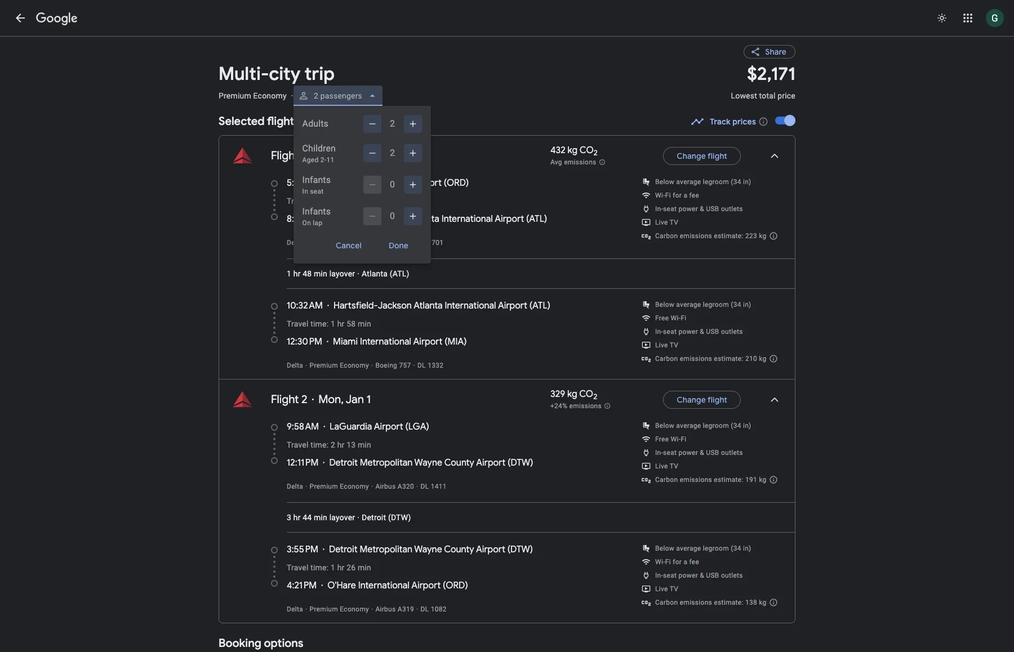 Task type: vqa. For each thing, say whether or not it's contained in the screenshot.
'in)'
yes



Task type: locate. For each thing, give the bounding box(es) containing it.
3 live tv from the top
[[655, 463, 679, 471]]

free wi-fi for (dtw)
[[655, 436, 687, 444]]

0 vertical spatial (ord)
[[444, 178, 469, 189]]

4 outlets from the top
[[721, 572, 743, 580]]

in)
[[743, 178, 752, 186], [743, 301, 752, 309], [743, 422, 752, 430], [743, 545, 752, 553]]

international
[[359, 178, 411, 189], [442, 214, 493, 225], [445, 300, 496, 312], [360, 336, 412, 348], [358, 581, 410, 592]]

1 vertical spatial infants
[[302, 206, 331, 217]]

emissions left 138
[[680, 599, 712, 607]]

2 airbus from the top
[[376, 606, 396, 614]]

jackson for 10:32 am
[[378, 300, 412, 312]]

below
[[655, 178, 675, 186], [655, 301, 675, 309], [655, 422, 675, 430], [655, 545, 675, 553]]

go back image
[[14, 11, 27, 25]]

2 estimate: from the top
[[714, 355, 744, 363]]

1 in-seat power & usb outlets from the top
[[655, 205, 743, 213]]

boeing 757 up atlanta (atl)
[[376, 239, 411, 247]]

2 infants from the top
[[302, 206, 331, 217]]

fee up carbon emissions estimate: 223 kg
[[690, 192, 700, 200]]

min right "26"
[[358, 564, 371, 573]]

2 free wi-fi from the top
[[655, 436, 687, 444]]

hr for 9:58 am
[[337, 441, 345, 450]]

co
[[580, 145, 594, 156], [579, 389, 594, 400]]

in) up "191"
[[743, 422, 752, 430]]

in-seat power & usb outlets for county
[[655, 572, 743, 580]]

power for international
[[679, 328, 698, 336]]

for up carbon emissions estimate: 223 kg
[[673, 192, 682, 200]]

0 vertical spatial hartsfield-
[[330, 214, 375, 225]]

1 vertical spatial metropolitan
[[360, 544, 413, 556]]

avg
[[551, 158, 562, 166]]

free for miami international airport (mia)
[[655, 314, 669, 322]]

0 vertical spatial detroit metropolitan wayne county airport (dtw)
[[329, 458, 533, 469]]

 image for detroit
[[371, 606, 373, 614]]

flight for flight 2
[[271, 393, 299, 407]]

1 county from the top
[[444, 458, 475, 469]]

travel up arrival time: 12:11 pm. text box
[[287, 441, 309, 450]]

1 below from the top
[[655, 178, 675, 186]]

multi-city trip
[[219, 63, 335, 86]]

metropolitan
[[360, 458, 413, 469], [360, 544, 413, 556]]

0 vertical spatial boeing
[[376, 239, 397, 247]]

loading results progress bar
[[0, 36, 1015, 38]]

layover right 44 at the left bottom
[[330, 513, 355, 522]]

1 left 48
[[287, 269, 291, 278]]

travel up arrival time: 12:30 pm. text box
[[287, 320, 309, 329]]

4 below from the top
[[655, 545, 675, 553]]

1 live from the top
[[655, 219, 668, 227]]

0 vertical spatial county
[[444, 458, 475, 469]]

emissions down 329 kg co 2
[[570, 403, 602, 410]]

below average legroom (34 in) for (ord)
[[655, 178, 752, 186]]

seat right in
[[310, 188, 324, 196]]

city
[[269, 63, 301, 86]]

tv up carbon emissions estimate: 223 kg
[[670, 219, 679, 227]]

wed, dec 20
[[317, 149, 382, 163]]

layover
[[330, 269, 355, 278], [330, 513, 355, 522]]

tv up carbon emissions estimate: 138 kilograms element
[[670, 586, 679, 593]]

outlets
[[721, 205, 743, 213], [721, 328, 743, 336], [721, 449, 743, 457], [721, 572, 743, 580]]

& for (ord)
[[700, 205, 705, 213]]

3 & from the top
[[700, 449, 705, 457]]

 image down the city
[[291, 91, 293, 100]]

3 hr 44 min layover
[[287, 513, 355, 522]]

price
[[778, 91, 796, 100]]

4 travel from the top
[[287, 564, 309, 573]]

2 layover from the top
[[330, 513, 355, 522]]

time: for 3:55 pm
[[311, 564, 329, 573]]

below average legroom (34 in) up carbon emissions estimate: 138 kilograms element
[[655, 545, 752, 553]]

time: for 9:58 am
[[311, 441, 329, 450]]

2 757 from the top
[[399, 362, 411, 370]]

2 outlets from the top
[[721, 328, 743, 336]]

1 wi-fi for a fee from the top
[[655, 192, 700, 200]]

tv up carbon emissions estimate: 210 kg at the right of the page
[[670, 342, 679, 349]]

1 for mon, jan 1
[[367, 393, 371, 407]]

1 change from the top
[[677, 151, 706, 161]]

0 vertical spatial 3
[[347, 197, 351, 206]]

 image left airbus a320 at bottom left
[[371, 483, 373, 491]]

1 detroit metropolitan wayne county airport (dtw) from the top
[[329, 458, 533, 469]]

& up carbon emissions estimate: 210 kg at the right of the page
[[700, 328, 705, 336]]

below average legroom (34 in) up carbon emissions estimate: 223 kg
[[655, 178, 752, 186]]

2 vertical spatial (dtw)
[[508, 544, 533, 556]]

1 vertical spatial change
[[677, 395, 706, 405]]

Arrival time: 12:11 PM. text field
[[287, 458, 319, 469]]

(dtw) for 3:55 pm
[[508, 544, 533, 556]]

2 average from the top
[[677, 301, 701, 309]]

2 live from the top
[[655, 342, 668, 349]]

flight for wed, dec 20
[[708, 151, 728, 161]]

1 vertical spatial change flight button
[[664, 387, 741, 414]]

1 layover from the top
[[330, 269, 355, 278]]

premium for 9:58 am
[[310, 483, 338, 491]]

tv for (dtw)
[[670, 463, 679, 471]]

1 vertical spatial free
[[655, 436, 669, 444]]

1 vertical spatial a
[[684, 559, 688, 566]]

free
[[655, 314, 669, 322], [655, 436, 669, 444]]

change flight button down track
[[664, 143, 741, 170]]

1 vertical spatial boeing
[[376, 362, 397, 370]]

1 tv from the top
[[670, 219, 679, 227]]

cancel
[[336, 241, 362, 251]]

wi-
[[655, 192, 666, 200], [671, 314, 681, 322], [671, 436, 681, 444], [655, 559, 666, 566]]

0 vertical spatial o'hare international airport (ord)
[[329, 178, 469, 189]]

in) for county
[[743, 545, 752, 553]]

free wi-fi for (mia)
[[655, 314, 687, 322]]

$2,171
[[748, 63, 796, 86]]

(dtw)
[[508, 458, 533, 469], [388, 513, 411, 522], [508, 544, 533, 556]]

0 vertical spatial wayne
[[415, 458, 443, 469]]

change flight for 1
[[677, 395, 728, 405]]

3 time: from the top
[[311, 441, 329, 450]]

0 vertical spatial layover
[[330, 269, 355, 278]]

live up carbon emissions estimate: 223 kg
[[655, 219, 668, 227]]

2 vertical spatial (atl)
[[530, 300, 551, 312]]

2 change flight from the top
[[677, 395, 728, 405]]

1 vertical spatial wayne
[[414, 544, 442, 556]]

0 vertical spatial wi-fi for a fee
[[655, 192, 700, 200]]

premium
[[219, 91, 251, 100], [310, 239, 338, 247], [310, 362, 338, 370], [310, 483, 338, 491], [310, 606, 338, 614]]

2 inside popup button
[[314, 91, 318, 100]]

outlets for county
[[721, 572, 743, 580]]

co inside 432 kg co 2
[[580, 145, 594, 156]]

1 vertical spatial detroit metropolitan wayne county airport (dtw)
[[329, 544, 533, 556]]

2
[[314, 91, 318, 100], [390, 118, 395, 129], [390, 148, 395, 158], [594, 148, 598, 158], [331, 197, 335, 206], [594, 392, 598, 402], [301, 393, 307, 407], [331, 441, 335, 450]]

power up carbon emissions estimate: 210 kg at the right of the page
[[679, 328, 698, 336]]

0 vertical spatial change
[[677, 151, 706, 161]]

airbus left a320
[[376, 483, 396, 491]]

for for (atl)
[[673, 192, 682, 200]]

fee
[[690, 192, 700, 200], [690, 559, 700, 566]]

free for detroit metropolitan wayne county airport (dtw)
[[655, 436, 669, 444]]

o'hare international airport (ord) down 20
[[329, 178, 469, 189]]

20
[[368, 149, 382, 163]]

0 vertical spatial airbus
[[376, 483, 396, 491]]

o'hare up 'travel time: 2 hr 3 min'
[[329, 178, 357, 189]]

2 usb from the top
[[706, 328, 720, 336]]

1 free wi-fi from the top
[[655, 314, 687, 322]]

1 power from the top
[[679, 205, 698, 213]]

2 in- from the top
[[655, 328, 663, 336]]

1 vertical spatial flight
[[271, 393, 299, 407]]

travel time: 2 hr 13 min
[[287, 441, 371, 450]]

2 tv from the top
[[670, 342, 679, 349]]

+24% emissions
[[551, 403, 602, 410]]

premium for 10:32 am
[[310, 362, 338, 370]]

flight 2
[[271, 393, 307, 407]]

(34 for international
[[731, 301, 742, 309]]

4 in) from the top
[[743, 545, 752, 553]]

flight
[[271, 149, 299, 163], [271, 393, 299, 407]]

below average legroom (34 in) up carbon emissions estimate: 210 kg at the right of the page
[[655, 301, 752, 309]]

international for 4:21 pm
[[358, 581, 410, 592]]

legroom up carbon emissions estimate: 210 kg at the right of the page
[[703, 301, 729, 309]]

emissions left "191"
[[680, 476, 712, 484]]

outlets up carbon emissions estimate: 210 kg at the right of the page
[[721, 328, 743, 336]]

Arrival time: 12:30 PM. text field
[[287, 336, 322, 348]]

1 for travel time: 1 hr 58 min
[[331, 320, 335, 329]]

on
[[302, 219, 311, 227]]

laguardia airport (lga)
[[330, 422, 429, 433]]

4 tv from the top
[[670, 586, 679, 593]]

carbon emissions estimate: 223 kilograms element
[[655, 232, 767, 240]]

fee up carbon emissions estimate: 138 kilograms element
[[690, 559, 700, 566]]

(ord) for 4:21 pm
[[443, 581, 468, 592]]

4 average from the top
[[677, 545, 701, 553]]

live tv up carbon emissions estimate: 210 kg at the right of the page
[[655, 342, 679, 349]]

estimate: left "191"
[[714, 476, 744, 484]]

1 vertical spatial jackson
[[378, 300, 412, 312]]

2 flight from the top
[[271, 393, 299, 407]]

4 power from the top
[[679, 572, 698, 580]]

2 in) from the top
[[743, 301, 752, 309]]

delta down arrival time: 12:30 pm. text box
[[287, 362, 303, 370]]

atlanta for 10:32 am
[[414, 300, 443, 312]]

multi-
[[219, 63, 269, 86]]

hartsfield-
[[330, 214, 375, 225], [334, 300, 378, 312]]

detroit metropolitan wayne county airport (dtw)
[[329, 458, 533, 469], [329, 544, 533, 556]]

change flight button for wed, dec 20
[[664, 143, 741, 170]]

$2,171 lowest total price
[[731, 63, 796, 100]]

estimate: left 210
[[714, 355, 744, 363]]

hartsfield-jackson atlanta international airport (atl)
[[330, 214, 547, 225], [334, 300, 551, 312]]

live for detroit metropolitan wayne county airport (dtw)
[[655, 463, 668, 471]]

 image
[[291, 91, 293, 100], [310, 149, 312, 163], [357, 269, 360, 278], [357, 513, 360, 522]]

power for county
[[679, 572, 698, 580]]

2 below average legroom (34 in) from the top
[[655, 301, 752, 309]]

below average legroom (34 in) for international
[[655, 301, 752, 309]]

2 wayne from the top
[[414, 544, 442, 556]]

2 change flight button from the top
[[664, 387, 741, 414]]

0 vertical spatial o'hare
[[329, 178, 357, 189]]

time: down 3:55 pm
[[311, 564, 329, 573]]

kg for o'hare international airport (ord)
[[759, 232, 767, 240]]

in-
[[655, 205, 663, 213], [655, 328, 663, 336], [655, 449, 663, 457], [655, 572, 663, 580]]

1 vertical spatial airbus
[[376, 606, 396, 614]]

wi-fi for a fee for (ord)
[[655, 559, 700, 566]]

0 vertical spatial metropolitan
[[360, 458, 413, 469]]

wi-fi for a fee
[[655, 192, 700, 200], [655, 559, 700, 566]]

757 left dl 1701
[[399, 239, 411, 247]]

3 below from the top
[[655, 422, 675, 430]]

economy
[[253, 91, 287, 100], [340, 239, 369, 247], [340, 362, 369, 370], [340, 483, 369, 491], [340, 606, 369, 614]]

1 vertical spatial o'hare international airport (ord)
[[328, 581, 468, 592]]

2 (34 from the top
[[731, 301, 742, 309]]

4:21 pm
[[287, 581, 317, 592]]

power
[[679, 205, 698, 213], [679, 328, 698, 336], [679, 449, 698, 457], [679, 572, 698, 580]]

3
[[347, 197, 351, 206], [287, 513, 291, 522]]

1 flight from the top
[[708, 151, 728, 161]]

live tv up carbon emissions estimate: 191 kg
[[655, 463, 679, 471]]

1 horizontal spatial 3
[[347, 197, 351, 206]]

estimate: for (ord)
[[714, 232, 744, 240]]

1 vertical spatial flight
[[708, 395, 728, 405]]

1 vertical spatial co
[[579, 389, 594, 400]]

co for 1
[[579, 389, 594, 400]]

premium economy down 'miami'
[[310, 362, 369, 370]]

2 vertical spatial atlanta
[[414, 300, 443, 312]]

1 vertical spatial wi-fi for a fee
[[655, 559, 700, 566]]

4 in- from the top
[[655, 572, 663, 580]]

kg right 210
[[759, 355, 767, 363]]

1 vertical spatial county
[[444, 544, 474, 556]]

jackson down atlanta (atl)
[[378, 300, 412, 312]]

1 vertical spatial free wi-fi
[[655, 436, 687, 444]]

economy down 'miami'
[[340, 362, 369, 370]]

1 vertical spatial layover
[[330, 513, 355, 522]]

4 live tv from the top
[[655, 586, 679, 593]]

metropolitan for 3:55 pm
[[360, 544, 413, 556]]

0 vertical spatial boeing 757
[[376, 239, 411, 247]]

0 vertical spatial jackson
[[375, 214, 409, 225]]

estimate: for county
[[714, 599, 744, 607]]

0 vertical spatial hartsfield-jackson atlanta international airport (atl)
[[330, 214, 547, 225]]

0 for infants in seat
[[390, 179, 395, 190]]

carbon
[[655, 232, 678, 240], [655, 355, 678, 363], [655, 476, 678, 484], [655, 599, 678, 607]]

seat up carbon emissions estimate: 138 kilograms element
[[663, 572, 677, 580]]

0 vertical spatial flight
[[708, 151, 728, 161]]

1 metropolitan from the top
[[360, 458, 413, 469]]

1 vertical spatial 3
[[287, 513, 291, 522]]

 image for premium economy
[[291, 91, 293, 100]]

(34
[[731, 178, 742, 186], [731, 301, 742, 309], [731, 422, 742, 430], [731, 545, 742, 553]]

fee for (ord)
[[690, 559, 700, 566]]

booking options
[[219, 637, 303, 651]]

below for o'hare international airport (ord)
[[655, 545, 675, 553]]

1 infants from the top
[[302, 175, 331, 185]]

2 0 from the top
[[390, 211, 395, 222]]

power up carbon emissions estimate: 191 kg
[[679, 449, 698, 457]]

5:41 am
[[287, 178, 318, 189]]

1 time: from the top
[[311, 197, 329, 206]]

kg for hartsfield-jackson atlanta international airport (atl)
[[759, 355, 767, 363]]

hr
[[337, 197, 345, 206], [293, 269, 301, 278], [337, 320, 345, 329], [337, 441, 345, 450], [293, 513, 301, 522], [337, 564, 345, 573]]

change flight down track
[[677, 151, 728, 161]]

2 metropolitan from the top
[[360, 544, 413, 556]]

1 & from the top
[[700, 205, 705, 213]]

international right 'miami'
[[360, 336, 412, 348]]

1 vertical spatial (ord)
[[443, 581, 468, 592]]

detroit metropolitan wayne county airport (dtw) down detroit (dtw)
[[329, 544, 533, 556]]

premium economy for 9:58 am
[[310, 483, 369, 491]]

min right 13
[[358, 441, 371, 450]]

in-seat power & usb outlets up carbon emissions estimate: 210 kg at the right of the page
[[655, 328, 743, 336]]

12:11 pm
[[287, 458, 319, 469]]

time: down 9:58 am
[[311, 441, 329, 450]]

1
[[301, 149, 306, 163], [287, 269, 291, 278], [331, 320, 335, 329], [367, 393, 371, 407], [331, 564, 335, 573]]

estimate: for international
[[714, 355, 744, 363]]

1 airbus from the top
[[376, 483, 396, 491]]

3 delta from the top
[[287, 483, 303, 491]]

a
[[684, 192, 688, 200], [684, 559, 688, 566]]

airport
[[412, 178, 442, 189], [495, 214, 524, 225], [498, 300, 527, 312], [413, 336, 443, 348], [374, 422, 403, 433], [476, 458, 506, 469], [476, 544, 506, 556], [412, 581, 441, 592]]

co for 20
[[580, 145, 594, 156]]

1 legroom from the top
[[703, 178, 729, 186]]

 image
[[371, 362, 373, 370], [312, 393, 314, 407], [371, 483, 373, 491], [371, 606, 373, 614]]

in) for international
[[743, 301, 752, 309]]

atlanta
[[411, 214, 440, 225], [362, 269, 388, 278], [414, 300, 443, 312]]

outlets up carbon emissions estimate: 223 kg
[[721, 205, 743, 213]]

in) up 138
[[743, 545, 752, 553]]

2 time: from the top
[[311, 320, 329, 329]]

legroom up carbon emissions estimate: 191 kg
[[703, 422, 729, 430]]

hartsfield- for 10:32 am
[[334, 300, 378, 312]]

0 vertical spatial for
[[673, 192, 682, 200]]

1 usb from the top
[[706, 205, 720, 213]]

kg up +24% emissions
[[568, 389, 578, 400]]

1 vertical spatial boeing 757
[[376, 362, 411, 370]]

3 travel from the top
[[287, 441, 309, 450]]

& up carbon emissions estimate: 223 kg
[[700, 205, 705, 213]]

2 legroom from the top
[[703, 301, 729, 309]]

1 vertical spatial hartsfield-
[[334, 300, 378, 312]]

power up carbon emissions estimate: 138 kilograms element
[[679, 572, 698, 580]]

2 inside 432 kg co 2
[[594, 148, 598, 158]]

average for county
[[677, 545, 701, 553]]

co inside 329 kg co 2
[[579, 389, 594, 400]]

delta down 4:21 pm text box on the left of the page
[[287, 606, 303, 614]]

live up carbon emissions estimate: 138 kilograms element
[[655, 586, 668, 593]]

legroom
[[703, 178, 729, 186], [703, 301, 729, 309], [703, 422, 729, 430], [703, 545, 729, 553]]

flight down carbon emissions estimate: 210 kilograms element
[[708, 395, 728, 405]]

travel for 3:55 pm
[[287, 564, 309, 573]]

0 vertical spatial change flight
[[677, 151, 728, 161]]

4 delta from the top
[[287, 606, 303, 614]]

0 vertical spatial detroit
[[329, 458, 358, 469]]

Arrival time: 8:44 AM. text field
[[287, 214, 320, 225]]

& up carbon emissions estimate: 191 kg
[[700, 449, 705, 457]]

main content containing multi-city trip
[[219, 36, 804, 653]]

emissions left 223
[[680, 232, 712, 240]]

2 free from the top
[[655, 436, 669, 444]]

selected flights
[[219, 114, 300, 129]]

none text field containing $2,171
[[731, 63, 796, 110]]

1 carbon from the top
[[655, 232, 678, 240]]

2 county from the top
[[444, 544, 474, 556]]

hartsfield- up cancel button
[[330, 214, 375, 225]]

carbon for (ord)
[[655, 599, 678, 607]]

atlanta up miami international airport (mia)
[[414, 300, 443, 312]]

time: down departure time: 10:32 am. "text field"
[[311, 320, 329, 329]]

international up airbus a319
[[358, 581, 410, 592]]

in- for (atl)
[[655, 205, 663, 213]]

detroit down 13
[[329, 458, 358, 469]]

live for hartsfield-jackson atlanta international airport (atl)
[[655, 219, 668, 227]]

0
[[390, 179, 395, 190], [390, 211, 395, 222]]

legroom for international
[[703, 301, 729, 309]]

9:58 am
[[287, 422, 319, 433]]

in) up 210
[[743, 301, 752, 309]]

wayne for 3:55 pm
[[414, 544, 442, 556]]

0 vertical spatial infants
[[302, 175, 331, 185]]

in
[[302, 188, 308, 196]]

flight up 9:58 am
[[271, 393, 299, 407]]

usb
[[706, 205, 720, 213], [706, 328, 720, 336], [706, 449, 720, 457], [706, 572, 720, 580]]

min down dec
[[353, 197, 367, 206]]

0 vertical spatial free
[[655, 314, 669, 322]]

live tv up carbon emissions estimate: 138 kilograms element
[[655, 586, 679, 593]]

usb up carbon emissions estimate: 223 kilograms element
[[706, 205, 720, 213]]

below average legroom (34 in)
[[655, 178, 752, 186], [655, 301, 752, 309], [655, 422, 752, 430], [655, 545, 752, 553]]

live
[[655, 219, 668, 227], [655, 342, 668, 349], [655, 463, 668, 471], [655, 586, 668, 593]]

o'hare international airport (ord) for 5:41 am
[[329, 178, 469, 189]]

boeing up atlanta (atl)
[[376, 239, 397, 247]]

4 estimate: from the top
[[714, 599, 744, 607]]

1 vertical spatial fee
[[690, 559, 700, 566]]

wayne
[[415, 458, 443, 469], [414, 544, 442, 556]]

tv
[[670, 219, 679, 227], [670, 342, 679, 349], [670, 463, 679, 471], [670, 586, 679, 593]]

1 boeing 757 from the top
[[376, 239, 411, 247]]

metropolitan for 12:11 pm
[[360, 458, 413, 469]]

3 power from the top
[[679, 449, 698, 457]]

1 free from the top
[[655, 314, 669, 322]]

1 vertical spatial 0
[[390, 211, 395, 222]]

travel up 4:21 pm text box on the left of the page
[[287, 564, 309, 573]]

emissions for detroit metropolitan wayne county airport (dtw)
[[680, 599, 712, 607]]

carbon emissions estimate: 210 kilograms element
[[655, 355, 767, 363]]

3 (34 from the top
[[731, 422, 742, 430]]

2 & from the top
[[700, 328, 705, 336]]

(34 for (ord)
[[731, 178, 742, 186]]

metropolitan up airbus a320 at bottom left
[[360, 458, 413, 469]]

0 horizontal spatial 3
[[287, 513, 291, 522]]

international down 20
[[359, 178, 411, 189]]

1 for from the top
[[673, 192, 682, 200]]

0 vertical spatial free wi-fi
[[655, 314, 687, 322]]

list
[[219, 136, 795, 623]]

0 vertical spatial change flight button
[[664, 143, 741, 170]]

kg right 138
[[759, 599, 767, 607]]

Multi-city trip text field
[[219, 63, 718, 86]]

estimate: left 138
[[714, 599, 744, 607]]

carbon emissions estimate: 191 kilograms element
[[655, 476, 767, 484]]

2 change from the top
[[677, 395, 706, 405]]

& for county
[[700, 572, 705, 580]]

1 vertical spatial change flight
[[677, 395, 728, 405]]

change flight for 20
[[677, 151, 728, 161]]

economy for 10:32 am
[[340, 362, 369, 370]]

seat up carbon emissions estimate: 223 kg
[[663, 205, 677, 213]]

2 a from the top
[[684, 559, 688, 566]]

None text field
[[731, 63, 796, 110]]

4 usb from the top
[[706, 572, 720, 580]]

3 tv from the top
[[670, 463, 679, 471]]

boeing down miami international airport (mia)
[[376, 362, 397, 370]]

airbus left a319
[[376, 606, 396, 614]]

airbus a319
[[376, 606, 414, 614]]

atlanta (atl)
[[362, 269, 409, 278]]

2 fee from the top
[[690, 559, 700, 566]]

0 vertical spatial 757
[[399, 239, 411, 247]]

Departure time: 9:58 AM. text field
[[287, 422, 319, 433]]

0 vertical spatial a
[[684, 192, 688, 200]]

delta down on
[[287, 239, 303, 247]]

for
[[673, 192, 682, 200], [673, 559, 682, 566]]

main content
[[219, 36, 804, 653]]

children
[[302, 143, 336, 154]]

2 vertical spatial detroit
[[329, 544, 358, 556]]

432 kg co 2
[[551, 145, 598, 158]]

travel for 5:41 am
[[287, 197, 309, 206]]

1 in- from the top
[[655, 205, 663, 213]]

change flight button down carbon emissions estimate: 210 kg at the right of the page
[[664, 387, 741, 414]]

2 detroit metropolitan wayne county airport (dtw) from the top
[[329, 544, 533, 556]]

4 in-seat power & usb outlets from the top
[[655, 572, 743, 580]]

 image for 3 hr 44 min layover
[[357, 513, 360, 522]]

4 carbon from the top
[[655, 599, 678, 607]]

0 vertical spatial flight
[[271, 149, 299, 163]]

usb for international
[[706, 328, 720, 336]]

2 below from the top
[[655, 301, 675, 309]]

2171 us dollars element
[[748, 63, 796, 86]]

usb up carbon emissions estimate: 138 kg
[[706, 572, 720, 580]]

1 vertical spatial for
[[673, 559, 682, 566]]

usb for (ord)
[[706, 205, 720, 213]]

0 vertical spatial co
[[580, 145, 594, 156]]

757
[[399, 239, 411, 247], [399, 362, 411, 370]]

191
[[746, 476, 758, 484]]

1 change flight button from the top
[[664, 143, 741, 170]]

0 vertical spatial fee
[[690, 192, 700, 200]]

flights
[[267, 114, 300, 129]]

1 live tv from the top
[[655, 219, 679, 227]]

infants up in
[[302, 175, 331, 185]]

2 live tv from the top
[[655, 342, 679, 349]]

1 vertical spatial 757
[[399, 362, 411, 370]]

wi-fi for a fee up carbon emissions estimate: 138 kilograms element
[[655, 559, 700, 566]]

1 flight from the top
[[271, 149, 299, 163]]

premium economy down travel time: 1 hr 26 min
[[310, 606, 369, 614]]

1 below average legroom (34 in) from the top
[[655, 178, 752, 186]]

 image for hartsfield-
[[371, 362, 373, 370]]

1 estimate: from the top
[[714, 232, 744, 240]]

3 below average legroom (34 in) from the top
[[655, 422, 752, 430]]

0 vertical spatial (dtw)
[[508, 458, 533, 469]]

carbon for (atl)
[[655, 232, 678, 240]]

1 co from the top
[[580, 145, 594, 156]]

premium down multi-
[[219, 91, 251, 100]]

1 in) from the top
[[743, 178, 752, 186]]

1 vertical spatial o'hare
[[328, 581, 356, 592]]

2 for from the top
[[673, 559, 682, 566]]

1 vertical spatial (dtw)
[[388, 513, 411, 522]]

below for detroit metropolitan wayne county airport (dtw)
[[655, 422, 675, 430]]

&
[[700, 205, 705, 213], [700, 328, 705, 336], [700, 449, 705, 457], [700, 572, 705, 580]]

 image left atlanta (atl)
[[357, 269, 360, 278]]

change flight down carbon emissions estimate: 210 kg at the right of the page
[[677, 395, 728, 405]]

2 wi-fi for a fee from the top
[[655, 559, 700, 566]]

airbus
[[376, 483, 396, 491], [376, 606, 396, 614]]

Arrival time: 4:21 PM. text field
[[287, 581, 317, 592]]

0 vertical spatial atlanta
[[411, 214, 440, 225]]

prices
[[733, 117, 756, 127]]

0 vertical spatial 0
[[390, 179, 395, 190]]

1 average from the top
[[677, 178, 701, 186]]

1 vertical spatial hartsfield-jackson atlanta international airport (atl)
[[334, 300, 551, 312]]

outlets for international
[[721, 328, 743, 336]]

1 travel from the top
[[287, 197, 309, 206]]

atlanta down done button
[[362, 269, 388, 278]]

a up carbon emissions estimate: 223 kg
[[684, 192, 688, 200]]

1 wayne from the top
[[415, 458, 443, 469]]

kg right "191"
[[759, 476, 767, 484]]

 image left airbus a319
[[371, 606, 373, 614]]

4 (34 from the top
[[731, 545, 742, 553]]

0 vertical spatial (atl)
[[526, 214, 547, 225]]

kg right 223
[[759, 232, 767, 240]]

live tv
[[655, 219, 679, 227], [655, 342, 679, 349], [655, 463, 679, 471], [655, 586, 679, 593]]

jackson up done button
[[375, 214, 409, 225]]

kg up avg emissions
[[568, 145, 578, 156]]

4 live from the top
[[655, 586, 668, 593]]

4 legroom from the top
[[703, 545, 729, 553]]



Task type: describe. For each thing, give the bounding box(es) containing it.
premium economy for 3:55 pm
[[310, 606, 369, 614]]

aged
[[302, 156, 319, 164]]

3:55 pm
[[287, 544, 318, 556]]

 image left mon,
[[312, 393, 314, 407]]

average for (ord)
[[677, 178, 701, 186]]

travel time: 1 hr 26 min
[[287, 564, 371, 573]]

1 vertical spatial detroit
[[362, 513, 386, 522]]

flight 1
[[271, 149, 306, 163]]

done
[[389, 241, 408, 251]]

passengers
[[320, 91, 362, 100]]

detroit for 12:11 pm
[[329, 458, 358, 469]]

min right 48
[[314, 269, 327, 278]]

Departure time: 5:41 AM. text field
[[287, 178, 318, 189]]

329
[[551, 389, 565, 400]]

selected
[[219, 114, 265, 129]]

infants for infants on lap
[[302, 206, 331, 217]]

hr for 3:55 pm
[[337, 564, 345, 573]]

carbon emissions estimate: 223 kg
[[655, 232, 767, 240]]

min for hartsfield-
[[358, 320, 371, 329]]

children aged 2-11
[[302, 143, 336, 164]]

time: for 10:32 am
[[311, 320, 329, 329]]

329 kg co 2
[[551, 389, 598, 402]]

hr for 10:32 am
[[337, 320, 345, 329]]

layover for wed,
[[330, 269, 355, 278]]

58
[[347, 320, 356, 329]]

atlanta for 8:44 am
[[411, 214, 440, 225]]

miami international airport (mia)
[[333, 336, 467, 348]]

emissions for o'hare international airport (ord)
[[680, 232, 712, 240]]

223
[[746, 232, 758, 240]]

3 average from the top
[[677, 422, 701, 430]]

3 estimate: from the top
[[714, 476, 744, 484]]

dl 1082
[[421, 606, 447, 614]]

detroit metropolitan wayne county airport (dtw) for 3:55 pm
[[329, 544, 533, 556]]

below for hartsfield-jackson atlanta international airport (atl)
[[655, 178, 675, 186]]

o'hare international airport (ord) for 4:21 pm
[[328, 581, 468, 592]]

county for 3:55 pm
[[444, 544, 474, 556]]

laguardia
[[330, 422, 372, 433]]

3 usb from the top
[[706, 449, 720, 457]]

wayne for 12:11 pm
[[415, 458, 443, 469]]

airbus a320
[[376, 483, 414, 491]]

a for (atl)
[[684, 192, 688, 200]]

travel for 9:58 am
[[287, 441, 309, 450]]

o'hare for 5:41 am
[[329, 178, 357, 189]]

1 vertical spatial (atl)
[[390, 269, 409, 278]]

1 vertical spatial atlanta
[[362, 269, 388, 278]]

13
[[347, 441, 356, 450]]

booking
[[219, 637, 262, 651]]

o'hare for 4:21 pm
[[328, 581, 356, 592]]

delta for 4:21 pm
[[287, 606, 303, 614]]

county for 12:11 pm
[[444, 458, 475, 469]]

hartsfield-jackson atlanta international airport (atl) for 10:32 am
[[334, 300, 551, 312]]

share
[[766, 47, 787, 57]]

1 for travel time: 1 hr 26 min
[[331, 564, 335, 573]]

min for detroit
[[358, 564, 371, 573]]

Departure time: 3:55 PM. text field
[[287, 544, 318, 556]]

international up dl 1701
[[442, 214, 493, 225]]

210
[[746, 355, 758, 363]]

tv for (ord)
[[670, 586, 679, 593]]

change for mon, jan 1
[[677, 395, 706, 405]]

average for international
[[677, 301, 701, 309]]

1 left 2- at the left top of the page
[[301, 149, 306, 163]]

kg inside 432 kg co 2
[[568, 145, 578, 156]]

economy for 3:55 pm
[[340, 606, 369, 614]]

flight for mon, jan 1
[[708, 395, 728, 405]]

1 hr 48 min layover
[[287, 269, 355, 278]]

infants in seat
[[302, 175, 331, 196]]

flight for flight 1
[[271, 149, 299, 163]]

2 boeing from the top
[[376, 362, 397, 370]]

total
[[760, 91, 776, 100]]

seat for hartsfield-jackson atlanta international airport (atl)
[[663, 328, 677, 336]]

(mia)
[[445, 336, 467, 348]]

 image for 1 hr 48 min layover
[[357, 269, 360, 278]]

(lga)
[[406, 422, 429, 433]]

infants on lap
[[302, 206, 331, 227]]

international up (mia)
[[445, 300, 496, 312]]

11
[[327, 156, 334, 164]]

3 in-seat power & usb outlets from the top
[[655, 449, 743, 457]]

(atl) for 10:32 am
[[530, 300, 551, 312]]

premium for 5:41 am
[[310, 239, 338, 247]]

min for o'hare
[[353, 197, 367, 206]]

track prices
[[710, 117, 756, 127]]

travel for 10:32 am
[[287, 320, 309, 329]]

list containing flight 1
[[219, 136, 795, 623]]

48
[[303, 269, 312, 278]]

3 in) from the top
[[743, 422, 752, 430]]

infants for infants in seat
[[302, 175, 331, 185]]

emissions for hartsfield-jackson atlanta international airport (atl)
[[680, 355, 712, 363]]

power for (ord)
[[679, 205, 698, 213]]

3 outlets from the top
[[721, 449, 743, 457]]

432
[[551, 145, 566, 156]]

outlets for (ord)
[[721, 205, 743, 213]]

premium economy down multi-
[[219, 91, 287, 100]]

+24%
[[551, 403, 568, 410]]

8:44 am
[[287, 214, 320, 225]]

tv for (atl)
[[670, 219, 679, 227]]

3 legroom from the top
[[703, 422, 729, 430]]

miami
[[333, 336, 358, 348]]

international for 5:41 am
[[359, 178, 411, 189]]

12:30 pm
[[287, 336, 322, 348]]

economy down multi-city trip
[[253, 91, 287, 100]]

carbon emissions estimate: 138 kilograms element
[[655, 599, 767, 607]]

a319
[[398, 606, 414, 614]]

learn more about tracked prices image
[[759, 117, 769, 127]]

carbon emissions estimate: 191 kg
[[655, 476, 767, 484]]

dl 1411
[[421, 483, 447, 491]]

jan
[[346, 393, 364, 407]]

2 passengers button
[[293, 82, 382, 109]]

trip
[[305, 63, 335, 86]]

track
[[710, 117, 731, 127]]

2 inside 329 kg co 2
[[594, 392, 598, 402]]

dec
[[345, 149, 366, 163]]

lowest
[[731, 91, 757, 100]]

live tv for detroit metropolitan wayne county airport (dtw)
[[655, 463, 679, 471]]

min right 44 at the left bottom
[[314, 513, 327, 522]]

in) for (ord)
[[743, 178, 752, 186]]

usb for county
[[706, 572, 720, 580]]

live tv for o'hare international airport (ord)
[[655, 586, 679, 593]]

change appearance image
[[929, 5, 956, 32]]

travel time: 2 hr 3 min
[[287, 197, 367, 206]]

a320
[[398, 483, 414, 491]]

Departure time: 10:32 AM. text field
[[287, 300, 323, 312]]

(ord) for 5:41 am
[[444, 178, 469, 189]]

carbon emissions estimate: 138 kg
[[655, 599, 767, 607]]

lap
[[313, 219, 323, 227]]

26
[[347, 564, 356, 573]]

& for international
[[700, 328, 705, 336]]

airbus for international
[[376, 606, 396, 614]]

airbus for metropolitan
[[376, 483, 396, 491]]

0 for infants on lap
[[390, 211, 395, 222]]

time: for 5:41 am
[[311, 197, 329, 206]]

legroom for (ord)
[[703, 178, 729, 186]]

 image left 2- at the left top of the page
[[310, 149, 312, 163]]

legroom for county
[[703, 545, 729, 553]]

cancel button
[[322, 237, 375, 255]]

hartsfield- for 8:44 am
[[330, 214, 375, 225]]

jackson for 8:44 am
[[375, 214, 409, 225]]

emissions down 432 kg co 2
[[564, 158, 597, 166]]

hr for 5:41 am
[[337, 197, 345, 206]]

10:32 am
[[287, 300, 323, 312]]

fee for (atl)
[[690, 192, 700, 200]]

dl 1701
[[418, 239, 444, 247]]

(dtw) for 12:11 pm
[[508, 458, 533, 469]]

wi-fi for a fee for (atl)
[[655, 192, 700, 200]]

2 boeing 757 from the top
[[376, 362, 411, 370]]

carbon for (mia)
[[655, 355, 678, 363]]

detroit (dtw)
[[362, 513, 411, 522]]

2 passengers
[[314, 91, 362, 100]]

2-
[[321, 156, 327, 164]]

for for (ord)
[[673, 559, 682, 566]]

layover for mon,
[[330, 513, 355, 522]]

dl 1332
[[418, 362, 444, 370]]

138
[[746, 599, 758, 607]]

1 757 from the top
[[399, 239, 411, 247]]

done button
[[375, 237, 422, 255]]

economy for 9:58 am
[[340, 483, 369, 491]]

wed,
[[317, 149, 343, 163]]

delta for 8:44 am
[[287, 239, 303, 247]]

number of passengers dialog
[[293, 106, 431, 264]]

hartsfield-jackson atlanta international airport (atl) for 8:44 am
[[330, 214, 547, 225]]

premium economy for 5:41 am
[[310, 239, 369, 247]]

kg inside 329 kg co 2
[[568, 389, 578, 400]]

adults
[[302, 118, 329, 129]]

share button
[[744, 45, 796, 59]]

premium economy for 10:32 am
[[310, 362, 369, 370]]

delta for 12:30 pm
[[287, 362, 303, 370]]

in- for (dtw)
[[655, 449, 663, 457]]

mon,
[[319, 393, 344, 407]]

in-seat power & usb outlets for international
[[655, 328, 743, 336]]

carbon emissions estimate: 210 kg
[[655, 355, 767, 363]]

seat for detroit metropolitan wayne county airport (dtw)
[[663, 572, 677, 580]]

change flight button for mon, jan 1
[[664, 387, 741, 414]]

avg emissions
[[551, 158, 597, 166]]

options
[[264, 637, 303, 651]]

44
[[303, 513, 312, 522]]

mon, jan 1
[[319, 393, 371, 407]]

seat inside the infants in seat
[[310, 188, 324, 196]]

international for 12:30 pm
[[360, 336, 412, 348]]

travel time: 1 hr 58 min
[[287, 320, 371, 329]]

1 boeing from the top
[[376, 239, 397, 247]]



